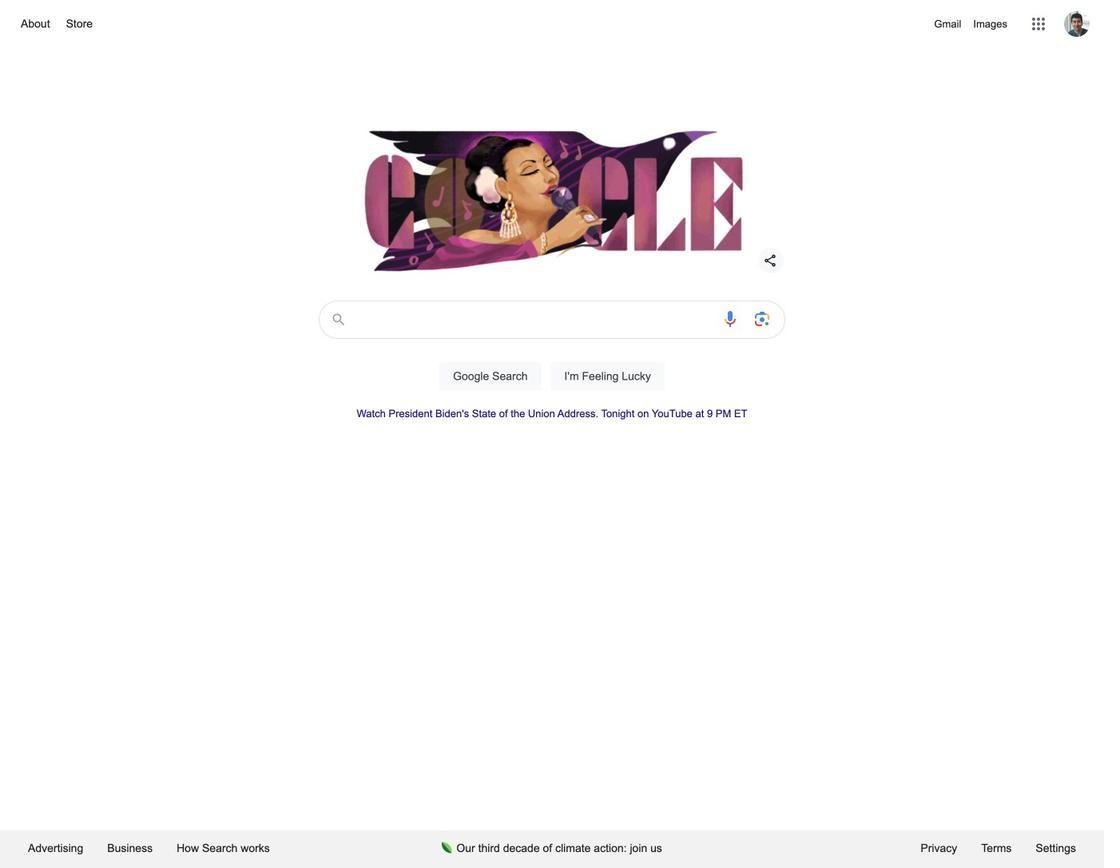 Task type: describe. For each thing, give the bounding box(es) containing it.
search by voice image
[[721, 309, 740, 329]]



Task type: vqa. For each thing, say whether or not it's contained in the screenshot.
English (United States)
no



Task type: locate. For each thing, give the bounding box(es) containing it.
search by image image
[[753, 309, 772, 329]]

None search field
[[16, 296, 1089, 409]]

lola beltrán's 92nd birthday image
[[353, 120, 752, 280]]



